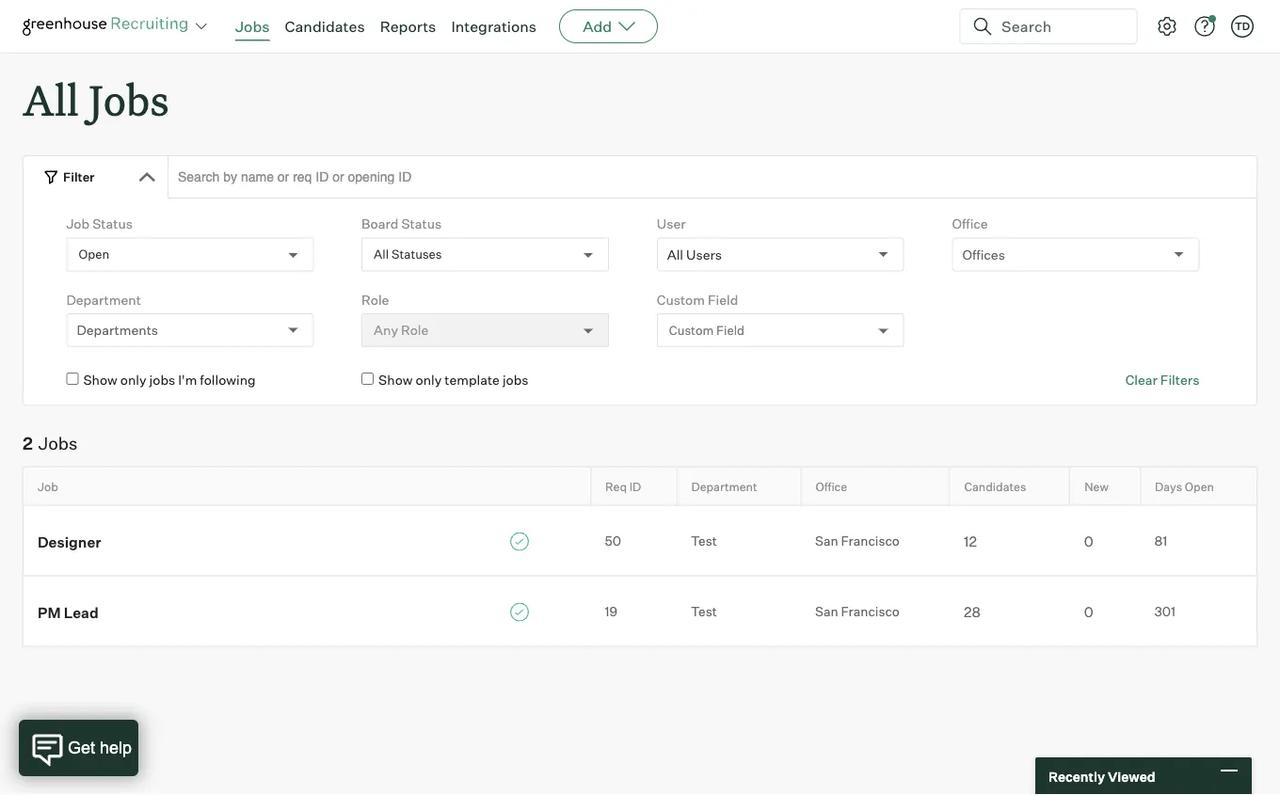 Task type: locate. For each thing, give the bounding box(es) containing it.
candidates up 12 link
[[965, 479, 1027, 494]]

0 horizontal spatial show
[[83, 372, 118, 389]]

0 vertical spatial 0
[[1084, 533, 1094, 550]]

2 test from the top
[[691, 604, 717, 620]]

1 vertical spatial 0 link
[[1070, 602, 1141, 622]]

job down 2 jobs
[[38, 479, 58, 494]]

all for all jobs
[[23, 72, 79, 127]]

add
[[583, 17, 612, 36]]

clear filters
[[1126, 372, 1200, 389]]

1 jobs from the left
[[149, 372, 175, 389]]

1 horizontal spatial jobs
[[89, 72, 169, 127]]

0 horizontal spatial jobs
[[149, 372, 175, 389]]

departments
[[77, 322, 158, 339]]

all users
[[667, 246, 722, 263]]

2 status from the left
[[402, 216, 442, 232]]

2 horizontal spatial jobs
[[235, 17, 270, 36]]

role
[[362, 292, 389, 308]]

1 vertical spatial san
[[815, 604, 839, 620]]

0 horizontal spatial only
[[120, 372, 146, 389]]

open down "job status"
[[79, 247, 109, 262]]

1 vertical spatial job
[[38, 479, 58, 494]]

1 show from the left
[[83, 372, 118, 389]]

0 vertical spatial jobs
[[235, 17, 270, 36]]

1 horizontal spatial office
[[952, 216, 988, 232]]

0 link left 301 at the bottom
[[1070, 602, 1141, 622]]

1 san francisco from the top
[[815, 534, 900, 550]]

1 horizontal spatial jobs
[[503, 372, 529, 389]]

0 vertical spatial job
[[66, 216, 90, 232]]

28 link
[[950, 602, 1070, 622]]

jobs right switch applications element
[[235, 17, 270, 36]]

recently
[[1049, 769, 1105, 785]]

test
[[691, 534, 717, 550], [691, 604, 717, 620]]

1 horizontal spatial job
[[66, 216, 90, 232]]

1 vertical spatial field
[[717, 323, 745, 338]]

Search by name or req ID or opening ID text field
[[168, 156, 1258, 199]]

1 horizontal spatial only
[[416, 372, 442, 389]]

jobs
[[149, 372, 175, 389], [503, 372, 529, 389]]

2 only from the left
[[416, 372, 442, 389]]

department up departments
[[66, 292, 141, 308]]

recently viewed
[[1049, 769, 1156, 785]]

custom down all users option
[[657, 292, 705, 308]]

50
[[605, 534, 622, 550]]

2
[[23, 433, 33, 454]]

2 san francisco from the top
[[815, 604, 900, 620]]

san francisco for designer
[[815, 534, 900, 550]]

pm
[[38, 603, 61, 622]]

show
[[83, 372, 118, 389], [379, 372, 413, 389]]

0 horizontal spatial job
[[38, 479, 58, 494]]

all down board
[[374, 247, 389, 262]]

statuses
[[392, 247, 442, 262]]

0 horizontal spatial status
[[92, 216, 133, 232]]

2 francisco from the top
[[841, 604, 900, 620]]

all left users
[[667, 246, 684, 263]]

Top navigation search text field
[[994, 8, 1126, 45]]

test for pm lead
[[691, 604, 717, 620]]

0 vertical spatial custom field
[[657, 292, 738, 308]]

0 vertical spatial san francisco
[[815, 534, 900, 550]]

id
[[630, 479, 641, 494]]

only for template
[[416, 372, 442, 389]]

2 vertical spatial jobs
[[38, 433, 78, 454]]

all users option
[[667, 246, 722, 263]]

1 horizontal spatial all
[[374, 247, 389, 262]]

reports
[[380, 17, 436, 36]]

0
[[1084, 533, 1094, 550], [1084, 604, 1094, 621]]

job status
[[66, 216, 133, 232]]

1 horizontal spatial candidates
[[965, 479, 1027, 494]]

department
[[66, 292, 141, 308], [692, 479, 757, 494]]

1 status from the left
[[92, 216, 133, 232]]

only down departments
[[120, 372, 146, 389]]

all jobs
[[23, 72, 169, 127]]

job for job status
[[66, 216, 90, 232]]

test right "19"
[[691, 604, 717, 620]]

0 vertical spatial custom
[[657, 292, 705, 308]]

0 horizontal spatial jobs
[[38, 433, 78, 454]]

status up the statuses
[[402, 216, 442, 232]]

job
[[66, 216, 90, 232], [38, 479, 58, 494]]

td button
[[1228, 11, 1258, 41]]

all
[[23, 72, 79, 127], [667, 246, 684, 263], [374, 247, 389, 262]]

job down the filter
[[66, 216, 90, 232]]

candidates link
[[285, 17, 365, 36]]

1 vertical spatial francisco
[[841, 604, 900, 620]]

francisco
[[841, 534, 900, 550], [841, 604, 900, 620]]

jobs right template
[[503, 372, 529, 389]]

2 horizontal spatial all
[[667, 246, 684, 263]]

0 horizontal spatial all
[[23, 72, 79, 127]]

2 jobs
[[23, 433, 78, 454]]

1 test from the top
[[691, 534, 717, 550]]

jobs up the filter
[[89, 72, 169, 127]]

open right days
[[1185, 479, 1215, 494]]

1 vertical spatial custom field
[[669, 323, 745, 338]]

1 vertical spatial department
[[692, 479, 757, 494]]

301
[[1155, 604, 1176, 620]]

custom down all users
[[669, 323, 714, 338]]

status down the filter
[[92, 216, 133, 232]]

td button
[[1232, 15, 1254, 38]]

candidates right jobs link
[[285, 17, 365, 36]]

show only jobs i'm following
[[83, 372, 256, 389]]

jobs link
[[235, 17, 270, 36]]

custom
[[657, 292, 705, 308], [669, 323, 714, 338]]

only
[[120, 372, 146, 389], [416, 372, 442, 389]]

0 vertical spatial office
[[952, 216, 988, 232]]

1 horizontal spatial show
[[379, 372, 413, 389]]

custom field down all users option
[[657, 292, 738, 308]]

0 vertical spatial department
[[66, 292, 141, 308]]

0 link for pm lead
[[1070, 602, 1141, 622]]

show only template jobs
[[379, 372, 529, 389]]

jobs
[[235, 17, 270, 36], [89, 72, 169, 127], [38, 433, 78, 454]]

1 horizontal spatial department
[[692, 479, 757, 494]]

1 0 link from the top
[[1070, 531, 1141, 551]]

open
[[79, 247, 109, 262], [1185, 479, 1215, 494]]

2 0 from the top
[[1084, 604, 1094, 621]]

field
[[708, 292, 738, 308], [717, 323, 745, 338]]

1 horizontal spatial open
[[1185, 479, 1215, 494]]

viewed
[[1108, 769, 1156, 785]]

1 vertical spatial test
[[691, 604, 717, 620]]

1 vertical spatial candidates
[[965, 479, 1027, 494]]

designer link
[[24, 531, 591, 552]]

1 vertical spatial office
[[816, 479, 848, 494]]

1 0 from the top
[[1084, 533, 1094, 550]]

jobs right 2
[[38, 433, 78, 454]]

0 vertical spatial open
[[79, 247, 109, 262]]

i'm
[[178, 372, 197, 389]]

all up the filter
[[23, 72, 79, 127]]

0 link
[[1070, 531, 1141, 551], [1070, 602, 1141, 622]]

san
[[815, 534, 839, 550], [815, 604, 839, 620]]

san francisco
[[815, 534, 900, 550], [815, 604, 900, 620]]

custom field down users
[[669, 323, 745, 338]]

designer
[[38, 533, 101, 551]]

0 vertical spatial francisco
[[841, 534, 900, 550]]

0 vertical spatial 0 link
[[1070, 531, 1141, 551]]

1 san from the top
[[815, 534, 839, 550]]

0 link down new
[[1070, 531, 1141, 551]]

0 vertical spatial san
[[815, 534, 839, 550]]

19
[[605, 604, 618, 620]]

0 vertical spatial test
[[691, 534, 717, 550]]

department right id
[[692, 479, 757, 494]]

candidates
[[285, 17, 365, 36], [965, 479, 1027, 494]]

1 vertical spatial jobs
[[89, 72, 169, 127]]

2 0 link from the top
[[1070, 602, 1141, 622]]

status for job status
[[92, 216, 133, 232]]

only for jobs
[[120, 372, 146, 389]]

show for show only template jobs
[[379, 372, 413, 389]]

office
[[952, 216, 988, 232], [816, 479, 848, 494]]

1 horizontal spatial status
[[402, 216, 442, 232]]

0 down new
[[1084, 533, 1094, 550]]

user
[[657, 216, 686, 232]]

test right 50
[[691, 534, 717, 550]]

0 horizontal spatial open
[[79, 247, 109, 262]]

show right show only jobs i'm following checkbox
[[83, 372, 118, 389]]

1 francisco from the top
[[841, 534, 900, 550]]

1 vertical spatial custom
[[669, 323, 714, 338]]

status
[[92, 216, 133, 232], [402, 216, 442, 232]]

0 vertical spatial candidates
[[285, 17, 365, 36]]

1 vertical spatial san francisco
[[815, 604, 900, 620]]

custom field
[[657, 292, 738, 308], [669, 323, 745, 338]]

1 vertical spatial open
[[1185, 479, 1215, 494]]

only left template
[[416, 372, 442, 389]]

req id
[[605, 479, 641, 494]]

0 left 301 at the bottom
[[1084, 604, 1094, 621]]

jobs left i'm
[[149, 372, 175, 389]]

show right show only template jobs option
[[379, 372, 413, 389]]

configure image
[[1156, 15, 1179, 38]]

2 show from the left
[[379, 372, 413, 389]]

2 san from the top
[[815, 604, 839, 620]]

1 only from the left
[[120, 372, 146, 389]]

0 for pm lead
[[1084, 604, 1094, 621]]

1 vertical spatial 0
[[1084, 604, 1094, 621]]



Task type: vqa. For each thing, say whether or not it's contained in the screenshot.
Search by name or req ID or opening ID text field
yes



Task type: describe. For each thing, give the bounding box(es) containing it.
reports link
[[380, 17, 436, 36]]

users
[[686, 246, 722, 263]]

0 horizontal spatial office
[[816, 479, 848, 494]]

0 horizontal spatial candidates
[[285, 17, 365, 36]]

jobs for all jobs
[[89, 72, 169, 127]]

jobs for 2 jobs
[[38, 433, 78, 454]]

all statuses
[[374, 247, 442, 262]]

all for all statuses
[[374, 247, 389, 262]]

filter
[[63, 169, 95, 184]]

clear filters link
[[1126, 371, 1200, 390]]

francisco for designer
[[841, 534, 900, 550]]

days open
[[1155, 479, 1215, 494]]

new
[[1085, 479, 1109, 494]]

san for pm lead
[[815, 604, 839, 620]]

days
[[1155, 479, 1183, 494]]

pm lead link
[[24, 601, 591, 622]]

filters
[[1161, 372, 1200, 389]]

offices
[[963, 246, 1006, 263]]

td
[[1235, 20, 1251, 32]]

switch applications element
[[190, 15, 213, 38]]

test for designer
[[691, 534, 717, 550]]

81
[[1155, 534, 1168, 550]]

template
[[445, 372, 500, 389]]

status for board status
[[402, 216, 442, 232]]

job for job
[[38, 479, 58, 494]]

Show only template jobs checkbox
[[362, 373, 374, 385]]

28
[[964, 604, 981, 621]]

2 jobs from the left
[[503, 372, 529, 389]]

following
[[200, 372, 256, 389]]

clear
[[1126, 372, 1158, 389]]

board
[[362, 216, 399, 232]]

0 horizontal spatial department
[[66, 292, 141, 308]]

francisco for pm lead
[[841, 604, 900, 620]]

board status
[[362, 216, 442, 232]]

pm lead
[[38, 603, 99, 622]]

show for show only jobs i'm following
[[83, 372, 118, 389]]

0 vertical spatial field
[[708, 292, 738, 308]]

switch applications image
[[194, 17, 209, 36]]

integrations link
[[451, 17, 537, 36]]

0 link for designer
[[1070, 531, 1141, 551]]

san francisco for pm lead
[[815, 604, 900, 620]]

12 link
[[950, 531, 1070, 551]]

integrations
[[451, 17, 537, 36]]

lead
[[64, 603, 99, 622]]

Show only jobs I'm following checkbox
[[66, 373, 79, 385]]

san for designer
[[815, 534, 839, 550]]

req
[[605, 479, 627, 494]]

12
[[964, 533, 977, 550]]

0 for designer
[[1084, 533, 1094, 550]]

all for all users
[[667, 246, 684, 263]]

add button
[[559, 9, 658, 43]]



